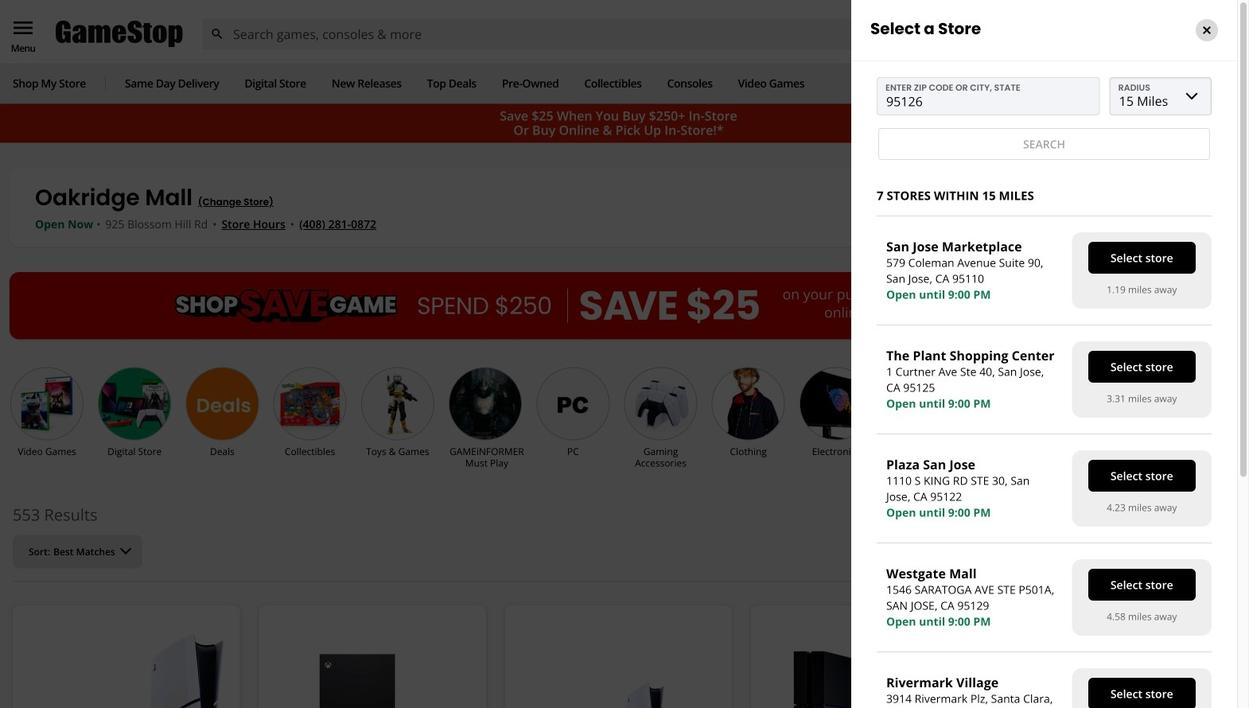 Task type: vqa. For each thing, say whether or not it's contained in the screenshot.
Microsoft Xbox Series X Console image
yes



Task type: locate. For each thing, give the bounding box(es) containing it.
None text field
[[877, 77, 1101, 115]]

sony playstation 5 console image
[[1011, 635, 1212, 708]]

search icon image
[[1013, 200, 1029, 216]]

None search field
[[201, 18, 910, 50]]

sony playstation 4 500gb console gamestop premium refurbished image
[[764, 635, 966, 708]]

Find items from this store field
[[1004, 189, 1203, 227]]

sony playstation 5 slim console digital edition image
[[25, 635, 227, 708]]



Task type: describe. For each thing, give the bounding box(es) containing it.
Search games, consoles & more search field
[[233, 18, 881, 50]]

gamestop image
[[56, 19, 183, 49]]

sony playstation 5 slim console disc edition image
[[518, 635, 720, 708]]

microsoft xbox series x console image
[[272, 635, 473, 708]]



